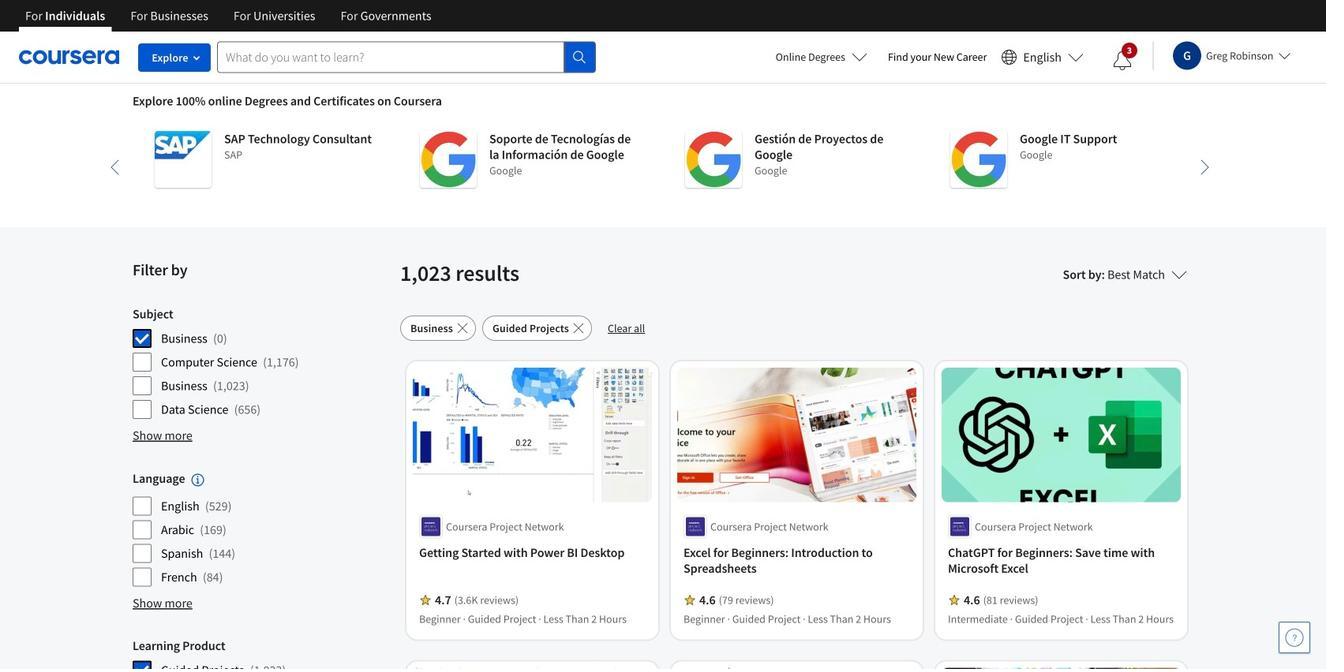 Task type: vqa. For each thing, say whether or not it's contained in the screenshot.
rightmost Google "image"
yes



Task type: locate. For each thing, give the bounding box(es) containing it.
0 horizontal spatial google image
[[420, 131, 477, 188]]

2 horizontal spatial google image
[[951, 131, 1008, 188]]

None search field
[[217, 41, 596, 73]]

group
[[133, 306, 391, 420], [133, 471, 391, 588], [133, 638, 391, 670]]

0 vertical spatial group
[[133, 306, 391, 420]]

information about this filter group image
[[192, 474, 204, 487]]

google image
[[420, 131, 477, 188], [686, 131, 742, 188], [951, 131, 1008, 188]]

1 vertical spatial group
[[133, 471, 391, 588]]

1 group from the top
[[133, 306, 391, 420]]

2 vertical spatial group
[[133, 638, 391, 670]]

1 google image from the left
[[420, 131, 477, 188]]

3 group from the top
[[133, 638, 391, 670]]

1 horizontal spatial google image
[[686, 131, 742, 188]]



Task type: describe. For each thing, give the bounding box(es) containing it.
2 group from the top
[[133, 471, 391, 588]]

2 google image from the left
[[686, 131, 742, 188]]

sap image
[[155, 131, 212, 188]]

What do you want to learn? text field
[[217, 41, 565, 73]]

banner navigation
[[13, 0, 444, 32]]

help center image
[[1286, 629, 1305, 648]]

3 google image from the left
[[951, 131, 1008, 188]]

coursera image
[[19, 44, 119, 70]]



